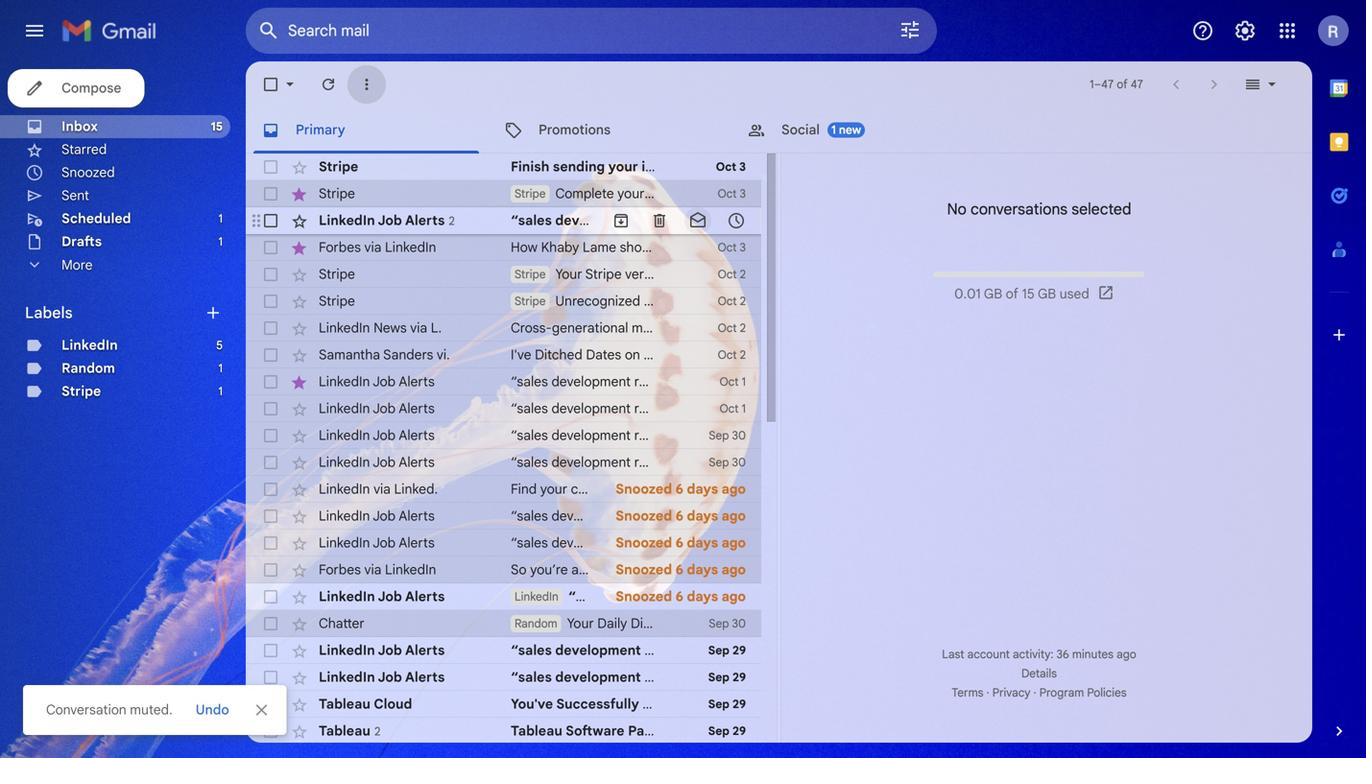 Task type: vqa. For each thing, say whether or not it's contained in the screenshot.


Task type: describe. For each thing, give the bounding box(es) containing it.
linkedin job alerts for "sales development representative": talentify - sales development representative manager - remote - usa and more
[[319, 401, 435, 417]]

long
[[747, 562, 773, 579]]

last account activity: 36 minutes ago details terms · privacy · program policies
[[943, 648, 1137, 701]]

representative": for aidoc
[[645, 212, 753, 229]]

no
[[948, 200, 967, 219]]

lame
[[583, 239, 617, 256]]

"sales development representative": boulevard - smb sales development representative and more
[[511, 454, 1114, 471]]

path
[[736, 427, 764, 444]]

undo link
[[188, 694, 237, 728]]

snoozed 6 days ago for for
[[616, 562, 746, 579]]

"sales for "sales development representative": 30+ opportunities
[[511, 669, 552, 686]]

linkedin job alerts for "sales development representative": 30+ opportunities
[[319, 669, 445, 686]]

36
[[1057, 648, 1070, 662]]

row containing linkedin via linked.
[[246, 476, 781, 503]]

smb
[[810, 454, 838, 471]]

linkedin job alerts for "sales development representative": 24 opportunities
[[319, 643, 445, 659]]

an
[[841, 320, 856, 337]]

samantha sanders vi.
[[319, 347, 450, 364]]

site
[[731, 696, 756, 713]]

12 row from the top
[[246, 450, 1114, 476]]

terms link
[[952, 686, 984, 701]]

"sales for "sales development representative": path - sales development representative (remote) and more
[[511, 427, 548, 444]]

3 29 from the top
[[733, 698, 746, 712]]

boost
[[1129, 320, 1164, 337]]

linkedin job alerts 2
[[319, 212, 455, 229]]

your for your daily digest for chatter
[[567, 616, 594, 633]]

conversation muted.
[[46, 702, 173, 719]]

tableau 2
[[319, 723, 381, 740]]

essential
[[860, 320, 914, 337]]

6 for find
[[676, 481, 684, 498]]

same?
[[837, 347, 879, 364]]

development for "sales development representative": boulevard - smb sales development representative and more
[[552, 454, 631, 471]]

oct for retrain.ai
[[720, 375, 739, 389]]

program policies link
[[1040, 686, 1127, 701]]

finish
[[511, 158, 550, 175]]

"sales development representative": retrain.ai - sales development representative and more
[[511, 374, 1075, 390]]

3 sep 29 from the top
[[709, 698, 746, 712]]

taylor
[[986, 320, 1023, 337]]

the
[[754, 320, 774, 337]]

reset
[[695, 723, 732, 740]]

conversations
[[971, 200, 1068, 219]]

0 horizontal spatial for
[[627, 562, 644, 579]]

so you're applying for a new job—how long should your résumé be? link
[[511, 561, 923, 580]]

cross-
[[511, 320, 552, 337]]

you're
[[530, 562, 568, 579]]

1 inside social, one new message, tab
[[832, 123, 836, 137]]

tableau for tableau 2
[[319, 723, 371, 740]]

sep for reset
[[709, 725, 730, 739]]

your for your stripe verification code
[[556, 266, 583, 283]]

1 row from the top
[[246, 154, 762, 181]]

unrecognized
[[556, 293, 641, 310]]

snoozed for "sales development representative": 25 opportunities
[[616, 535, 673, 552]]

opportunities for "sales development representative": 25 opportunities
[[754, 535, 836, 552]]

activity:
[[1013, 648, 1054, 662]]

sales for retrain.ai
[[803, 374, 835, 390]]

more inside "sales development representative": talentify - sales development representative manager - remote - usa and more link
[[1197, 401, 1229, 417]]

inbox
[[61, 118, 98, 135]]

job for "sales development representative": path - sales development representative (remote) and more
[[373, 427, 396, 444]]

2 gb from the left
[[1038, 286, 1057, 302]]

sep 29 for reset
[[709, 725, 746, 739]]

development for "sales development representative": talentify - sales development representative manager - remote - usa and more
[[552, 401, 631, 417]]

more button
[[0, 254, 231, 277]]

random your daily digest for chatter
[[515, 616, 740, 633]]

payments
[[924, 185, 984, 202]]

29 for reset
[[733, 725, 746, 739]]

manager
[[1015, 401, 1069, 417]]

30+
[[756, 669, 781, 686]]

development for aidoc
[[845, 212, 932, 229]]

you
[[766, 347, 788, 364]]

via for how
[[365, 239, 382, 256]]

new inside tab
[[839, 123, 862, 137]]

more inside ""sales development representative": boulevard - smb sales development representative and more" link
[[1082, 454, 1114, 471]]

16 row from the top
[[246, 557, 923, 584]]

representative": down long
[[702, 589, 810, 606]]

so
[[511, 562, 527, 579]]

social
[[782, 122, 820, 138]]

"sales for "sales development representative": retrain.ai - sales development representative and more
[[511, 374, 548, 390]]

row containing tableau cloud
[[246, 692, 762, 718]]

oct 1 for talentify
[[720, 402, 746, 416]]

device
[[644, 293, 684, 310]]

conversation
[[46, 702, 126, 719]]

representative": for 30+
[[645, 669, 753, 686]]

sales right smb
[[841, 454, 874, 471]]

stripe complete your stripe account application to start accepting payments
[[515, 185, 984, 202]]

generational
[[552, 320, 629, 337]]

6 for for
[[676, 562, 684, 579]]

usa
[[1141, 401, 1167, 417]]

undo
[[196, 702, 229, 719]]

row containing samantha sanders vi.
[[246, 342, 879, 369]]

development for "sales development representative": 24 opportunities
[[556, 643, 641, 659]]

toggle split pane mode image
[[1244, 75, 1263, 94]]

"sales development representative": path - sales development representative (remote) and more link
[[511, 426, 1109, 446]]

1 vertical spatial of
[[825, 320, 838, 337]]

development for "sales development representative": path - sales development representative (remote) and more
[[552, 427, 631, 444]]

compose button
[[8, 69, 145, 108]]

job for "sales development representative": retrain.ai - sales development representative and more
[[373, 374, 396, 390]]

snoozed 6 days ago for 25
[[616, 535, 746, 552]]

development for "sales development representative": retrain.ai - sales development representative and more
[[552, 374, 631, 390]]

"sales development representative": 30+ opportunities
[[511, 669, 874, 686]]

forbes for how khaby lame shook off early critics and followed his passion to become tiktok's most popular influencer
[[319, 239, 361, 256]]

oct for invoice
[[716, 160, 737, 174]]

2 chatter from the left
[[694, 616, 740, 633]]

forbes for so you're applying for a new job—how long should your résumé be?
[[319, 562, 361, 579]]

oct down code
[[718, 294, 737, 309]]

row containing chatter
[[246, 611, 762, 638]]

stripe inside labels navigation
[[61, 383, 101, 400]]

5 days from the top
[[687, 589, 719, 606]]

finish sending your invoice to margo link
[[511, 158, 751, 177]]

program
[[1040, 686, 1085, 701]]

2 for 18th row from the bottom of the the no conversations selected main content
[[740, 268, 746, 282]]

- for aidoc
[[797, 212, 804, 229]]

2 row from the top
[[246, 181, 984, 207]]

snoozed for find your community, find your path forward
[[616, 481, 673, 498]]

cloud
[[374, 696, 412, 713]]

representative down the (remote) on the right of page
[[961, 454, 1052, 471]]

sep 29 for 24
[[709, 644, 746, 658]]

via left l.
[[410, 320, 428, 337]]

dates
[[586, 347, 622, 364]]

forbes via linkedin for how khaby lame shook off early critics and followed his passion to become tiktok's most popular influencer
[[319, 239, 437, 256]]

do
[[791, 347, 808, 364]]

- for path
[[767, 427, 774, 444]]

resume:
[[666, 347, 718, 364]]

become
[[924, 239, 973, 256]]

1 vertical spatial account
[[832, 293, 881, 310]]

- left remote
[[1072, 401, 1079, 417]]

i've
[[511, 347, 532, 364]]

3 sep 30 from the top
[[709, 617, 746, 632]]

(remote)
[[992, 427, 1048, 444]]

representative": for talentify
[[635, 401, 733, 417]]

job—how
[[687, 562, 744, 579]]

30 for path
[[732, 429, 746, 443]]

should
[[777, 562, 818, 579]]

accepting
[[860, 185, 920, 202]]

"sales development representative": 21 opportunities link
[[511, 507, 834, 526]]

compose
[[61, 80, 121, 97]]

inbox link
[[61, 118, 98, 135]]

to right in
[[746, 293, 758, 310]]

tableau for tableau cloud
[[319, 696, 371, 713]]

tableau software password reset
[[511, 723, 732, 740]]

more inside "sales development representative": aidoc - sales development representative and more link
[[1067, 212, 1101, 229]]

snoozed 6 days ago for find
[[616, 481, 746, 498]]

3 30 from the top
[[732, 617, 746, 632]]

refresh image
[[319, 75, 338, 94]]

11 row from the top
[[246, 423, 1109, 450]]

signed
[[688, 293, 728, 310]]

development for path
[[813, 427, 893, 444]]

linkedin job alerts for "sales development representative": 25 opportunities
[[319, 535, 435, 552]]

sep for 30+
[[709, 671, 730, 685]]

linked.
[[394, 481, 438, 498]]

sending
[[553, 158, 605, 175]]

labels navigation
[[0, 61, 246, 759]]

career
[[917, 320, 957, 337]]

stripe inside stripe complete your stripe account application to start accepting payments
[[515, 187, 546, 201]]

linkedin inside the linkedin "sales development representative": 13 opportunities
[[515, 590, 559, 605]]

4 row from the top
[[246, 234, 1173, 261]]

- for talentify
[[791, 401, 797, 417]]

on
[[625, 347, 641, 364]]

representative": for 24
[[645, 643, 753, 659]]

oct 3 for margo
[[716, 160, 746, 174]]

advanced search options image
[[891, 11, 930, 49]]

ago inside last account activity: 36 minutes ago details terms · privacy · program policies
[[1117, 648, 1137, 662]]

sep for 24
[[709, 644, 730, 658]]

sales for path
[[777, 427, 809, 444]]

representative for "sales development representative": retrain.ai - sales development representative and more
[[923, 374, 1014, 390]]

sales for talentify
[[800, 401, 833, 417]]

the
[[811, 347, 834, 364]]

linkedin job alerts for "sales development representative": 21 opportunities
[[319, 508, 435, 525]]

oct 2 for row containing linkedin news via l.
[[718, 321, 746, 336]]

6 row from the top
[[246, 288, 881, 315]]

7 linkedin job alerts from the top
[[319, 589, 445, 606]]

2 3 from the top
[[740, 187, 746, 201]]

more inside "sales development representative": retrain.ai - sales development representative and more link
[[1044, 374, 1075, 390]]

alerts for "sales development representative": talentify - sales development representative manager - remote - usa and more
[[399, 401, 435, 417]]

development for "sales development representative": 30+ opportunities
[[556, 669, 641, 686]]

ago for 21
[[722, 508, 746, 525]]

tableau for tableau software password reset
[[511, 723, 563, 740]]

0.01 gb of 15 gb used
[[955, 286, 1090, 302]]

economy
[[1070, 320, 1126, 337]]

sep down the linkedin "sales development representative": 13 opportunities
[[709, 617, 729, 632]]

policies
[[1088, 686, 1127, 701]]

details link
[[1022, 667, 1057, 681]]

a
[[648, 562, 655, 579]]

development for talentify
[[836, 401, 917, 417]]

sent
[[61, 187, 89, 204]]

random for random your daily digest for chatter
[[515, 617, 558, 632]]

alerts for "sales development representative": 30+ opportunities
[[405, 669, 445, 686]]

"sales development representative": 21 opportunities
[[511, 508, 834, 525]]

0 vertical spatial of
[[1006, 286, 1019, 302]]

critics
[[714, 239, 752, 256]]

complete
[[556, 185, 614, 202]]

more image
[[357, 75, 377, 94]]

primary tab
[[246, 108, 487, 154]]

2 inside the linkedin job alerts 2
[[449, 214, 455, 228]]



Task type: locate. For each thing, give the bounding box(es) containing it.
"sales development representative": 30+ opportunities link
[[511, 669, 874, 688]]

development for "sales development representative": 25 opportunities
[[552, 535, 631, 552]]

sep 30 down the linkedin "sales development representative": 13 opportunities
[[709, 617, 746, 632]]

more inside "sales development representative": path - sales development representative (remote) and more 'link'
[[1078, 427, 1109, 444]]

1 new
[[832, 123, 862, 137]]

29 for 24
[[733, 644, 746, 658]]

vi.
[[437, 347, 450, 364]]

alerts for "sales development representative": retrain.ai - sales development representative and more
[[399, 374, 435, 390]]

3 row from the top
[[246, 207, 1101, 234]]

for
[[627, 562, 644, 579], [673, 616, 691, 633]]

forbes down the linkedin job alerts 2
[[319, 239, 361, 256]]

0 vertical spatial 3
[[740, 160, 746, 174]]

sales up "sales development representative": boulevard - smb sales development representative and more
[[777, 427, 809, 444]]

30
[[732, 429, 746, 443], [732, 456, 746, 470], [732, 617, 746, 632]]

30 down talentify
[[732, 429, 746, 443]]

22 row from the top
[[246, 718, 762, 745]]

and
[[1039, 212, 1064, 229], [755, 239, 778, 256], [960, 320, 984, 337], [1017, 374, 1041, 390], [1171, 401, 1194, 417], [1051, 427, 1074, 444], [1056, 454, 1079, 471]]

0 horizontal spatial gb
[[984, 286, 1003, 302]]

privacy
[[993, 686, 1031, 701]]

sep left site
[[709, 698, 730, 712]]

- down do
[[793, 374, 800, 390]]

None search field
[[246, 8, 937, 54]]

days down job—how
[[687, 589, 719, 606]]

8 linkedin job alerts from the top
[[319, 643, 445, 659]]

0 vertical spatial oct 1
[[720, 375, 746, 389]]

3 snoozed 6 days ago from the top
[[616, 535, 746, 552]]

1 vertical spatial your
[[567, 616, 594, 633]]

- inside ""sales development representative": boulevard - smb sales development representative and more" link
[[801, 454, 807, 471]]

"sales development representative": 25 opportunities link
[[511, 534, 836, 553]]

starred link
[[61, 141, 107, 158]]

forbes via linkedin down linkedin via linked.
[[319, 562, 437, 579]]

1 vertical spatial 15
[[1022, 286, 1035, 302]]

5 6 from the top
[[676, 589, 684, 606]]

- for boulevard
[[801, 454, 807, 471]]

oct 1 down should
[[720, 375, 746, 389]]

alerts for "sales development representative": path - sales development representative (remote) and more
[[399, 427, 435, 444]]

2 inside tableau 2
[[375, 725, 381, 739]]

snoozed 6 days ago down "sales development representative": 25 opportunities link
[[616, 562, 746, 579]]

1 horizontal spatial account
[[832, 293, 881, 310]]

snoozed for so you're applying for a new job—how long should your résumé be?
[[616, 562, 673, 579]]

development for "sales development representative": 21 opportunities
[[552, 508, 631, 525]]

social, one new message, tab
[[732, 108, 974, 154]]

via for find
[[374, 481, 391, 498]]

find
[[644, 481, 668, 498]]

privacy link
[[993, 686, 1031, 701]]

linkedin inside labels navigation
[[61, 337, 118, 354]]

toolbar inside row
[[602, 211, 756, 231]]

1 vertical spatial for
[[673, 616, 691, 633]]

representative up the (remote) on the right of page
[[920, 401, 1012, 417]]

oct 1 for retrain.ai
[[720, 375, 746, 389]]

sep for path
[[709, 429, 729, 443]]

search mail image
[[252, 13, 286, 48]]

oct for on
[[718, 348, 737, 363]]

more
[[1067, 212, 1101, 229], [1044, 374, 1075, 390], [1197, 401, 1229, 417], [1078, 427, 1109, 444], [1082, 454, 1114, 471]]

representative inside 'link'
[[897, 427, 988, 444]]

chatter down the linkedin "sales development representative": 13 opportunities
[[694, 616, 740, 633]]

1 30 from the top
[[732, 429, 746, 443]]

job for "sales development representative": 21 opportunities
[[373, 508, 396, 525]]

- for retrain.ai
[[793, 374, 800, 390]]

sep
[[709, 429, 729, 443], [709, 456, 729, 470], [709, 617, 729, 632], [709, 644, 730, 658], [709, 671, 730, 685], [709, 698, 730, 712], [709, 725, 730, 739]]

development inside 'link'
[[813, 427, 893, 444]]

stripe
[[319, 158, 359, 175], [319, 185, 355, 202], [648, 185, 684, 202], [515, 187, 546, 201], [319, 266, 355, 283], [586, 266, 622, 283], [515, 268, 546, 282], [319, 293, 355, 310], [792, 293, 828, 310], [515, 294, 546, 309], [61, 383, 101, 400]]

to inside finish sending your invoice to margo link
[[692, 158, 706, 175]]

2 oct 2 from the top
[[718, 294, 746, 309]]

find
[[511, 481, 537, 498]]

"sales for "sales development representative": 21 opportunities
[[511, 508, 548, 525]]

sales down the at the right top of the page
[[803, 374, 835, 390]]

1 horizontal spatial ·
[[1034, 686, 1037, 701]]

15 row from the top
[[246, 530, 836, 557]]

6 for 21
[[676, 508, 684, 525]]

8 row from the top
[[246, 342, 879, 369]]

0 horizontal spatial of
[[825, 320, 838, 337]]

to
[[692, 158, 706, 175], [812, 185, 824, 202], [908, 239, 920, 256], [746, 293, 758, 310]]

5 linkedin job alerts from the top
[[319, 508, 435, 525]]

representative": inside "sales development representative": path - sales development representative (remote) and more 'link'
[[635, 427, 733, 444]]

"sales development representative": retrain.ai - sales development representative and more link
[[511, 373, 1075, 392]]

1 sep 30 from the top
[[709, 429, 746, 443]]

alert containing conversation muted.
[[23, 44, 1336, 736]]

samantha
[[319, 347, 380, 364]]

representative": inside ""sales development representative": boulevard - smb sales development representative and more" link
[[635, 454, 733, 471]]

opportunities right 30+
[[784, 669, 874, 686]]

account inside last account activity: 36 minutes ago details terms · privacy · program policies
[[968, 648, 1010, 662]]

linkedin link
[[61, 337, 118, 354]]

ago up 21
[[722, 481, 746, 498]]

- right path
[[767, 427, 774, 444]]

toolbar
[[602, 211, 756, 231]]

days for find
[[687, 481, 719, 498]]

snoozed down "sales development representative": 25 opportunities link
[[616, 562, 673, 579]]

ago for 25
[[722, 535, 746, 552]]

representative": inside "sales development representative": talentify - sales development representative manager - remote - usa and more link
[[635, 401, 733, 417]]

linkedin job alerts for "sales development representative": boulevard - smb sales development representative and more
[[319, 454, 435, 471]]

terms
[[952, 686, 984, 701]]

opportunities for "sales development representative": 24 opportunities
[[776, 643, 865, 659]]

1 vertical spatial oct 3
[[718, 187, 746, 201]]

representative":
[[635, 508, 733, 525], [635, 535, 733, 552], [702, 589, 810, 606], [645, 643, 753, 659], [645, 669, 753, 686]]

stripe unrecognized device signed in to your stripe account
[[515, 293, 881, 310]]

opportunities for "sales development representative": 30+ opportunities
[[784, 669, 874, 686]]

via down the linkedin job alerts 2
[[365, 239, 382, 256]]

promotions tab
[[489, 108, 731, 154]]

2 vertical spatial oct 3
[[718, 241, 746, 255]]

oct 2 down in
[[718, 321, 746, 336]]

"sales for "sales development representative": aidoc - sales development representative and more
[[511, 212, 552, 229]]

1 oct 2 from the top
[[718, 268, 746, 282]]

2 linkedin job alerts from the top
[[319, 401, 435, 417]]

via down linkedin via linked.
[[365, 562, 382, 579]]

0 vertical spatial 30
[[732, 429, 746, 443]]

0 vertical spatial for
[[627, 562, 644, 579]]

job for "sales development representative": 30+ opportunities
[[378, 669, 402, 686]]

0 horizontal spatial account
[[688, 185, 737, 202]]

1 sep 29 from the top
[[709, 644, 746, 658]]

to inside how khaby lame shook off early critics and followed his passion to become tiktok's most popular influencer link
[[908, 239, 920, 256]]

20 row from the top
[[246, 665, 874, 692]]

4 snoozed 6 days ago from the top
[[616, 562, 746, 579]]

- inside "sales development representative": path - sales development representative (remote) and more 'link'
[[767, 427, 774, 444]]

representative":
[[645, 212, 753, 229], [635, 374, 733, 390], [635, 401, 733, 417], [635, 427, 733, 444], [635, 454, 733, 471]]

development for "sales development representative": aidoc - sales development representative and more
[[556, 212, 641, 229]]

oct 2 for 18th row from the bottom of the the no conversations selected main content
[[718, 268, 746, 282]]

tableau up tableau 2
[[319, 696, 371, 713]]

ago up 25
[[722, 508, 746, 525]]

linkedin job alerts
[[319, 374, 435, 390], [319, 401, 435, 417], [319, 427, 435, 444], [319, 454, 435, 471], [319, 508, 435, 525], [319, 535, 435, 552], [319, 589, 445, 606], [319, 643, 445, 659], [319, 669, 445, 686]]

via left linked.
[[374, 481, 391, 498]]

daily
[[598, 616, 628, 633]]

chatter up tableau cloud
[[319, 616, 365, 633]]

representative for "sales development representative": talentify - sales development representative manager - remote - usa and more
[[920, 401, 1012, 417]]

1 vertical spatial oct 1
[[720, 402, 746, 416]]

0 vertical spatial forbes
[[319, 239, 361, 256]]

snoozed 6 days ago for 21
[[616, 508, 746, 525]]

9 linkedin job alerts from the top
[[319, 669, 445, 686]]

job for "sales development representative": talentify - sales development representative manager - remote - usa and more
[[373, 401, 396, 417]]

follow link to manage storage image
[[1098, 284, 1117, 304]]

- inside "sales development representative": retrain.ai - sales development representative and more link
[[793, 374, 800, 390]]

oct 2 up in
[[718, 268, 746, 282]]

oct 2 down code
[[718, 294, 746, 309]]

0 vertical spatial account
[[688, 185, 737, 202]]

29 left 24 at right bottom
[[733, 644, 746, 658]]

21
[[736, 508, 748, 525]]

1 vertical spatial random
[[515, 617, 558, 632]]

sales for aidoc
[[807, 212, 842, 229]]

snoozed up a
[[616, 535, 673, 552]]

drafts
[[61, 233, 102, 250]]

"sales inside 'link'
[[511, 427, 548, 444]]

1 horizontal spatial chatter
[[694, 616, 740, 633]]

1 vertical spatial 30
[[732, 456, 746, 470]]

2 vertical spatial sep 30
[[709, 617, 746, 632]]

sent link
[[61, 187, 89, 204]]

tableau down tableau cloud
[[319, 723, 371, 740]]

6 for 25
[[676, 535, 684, 552]]

1 vertical spatial forbes
[[319, 562, 361, 579]]

snoozed for "sales development representative": 21 opportunities
[[616, 508, 673, 525]]

30 down path
[[732, 456, 746, 470]]

job for "sales development representative": boulevard - smb sales development representative and more
[[373, 454, 396, 471]]

tab list
[[1313, 61, 1367, 690], [246, 108, 1313, 154]]

in
[[732, 293, 742, 310]]

community,
[[571, 481, 641, 498]]

my
[[644, 347, 662, 364]]

sales inside 'link'
[[777, 427, 809, 444]]

ago left long
[[722, 562, 746, 579]]

2 30 from the top
[[732, 456, 746, 470]]

7 row from the top
[[246, 315, 1164, 342]]

4 sep 29 from the top
[[709, 725, 746, 739]]

0 horizontal spatial ·
[[987, 686, 990, 701]]

linkedin job alerts for "sales development representative": path - sales development representative (remote) and more
[[319, 427, 435, 444]]

linkedin news via l.
[[319, 320, 442, 337]]

21 row from the top
[[246, 692, 762, 718]]

snoozed 6 days ago down "sales development representative": 21 opportunities link
[[616, 535, 746, 552]]

2 forbes from the top
[[319, 562, 361, 579]]

29 right reset
[[733, 725, 746, 739]]

2 for row containing linkedin news via l.
[[740, 321, 746, 336]]

sep up the path
[[709, 456, 729, 470]]

2 oct 1 from the top
[[720, 402, 746, 416]]

stripe inside stripe your stripe verification code
[[515, 268, 546, 282]]

1 horizontal spatial gb
[[1038, 286, 1057, 302]]

talentify
[[736, 401, 787, 417]]

0 vertical spatial oct 3
[[716, 160, 746, 174]]

his
[[837, 239, 854, 256]]

settings image
[[1234, 19, 1257, 42]]

random inside random your daily digest for chatter
[[515, 617, 558, 632]]

1 29 from the top
[[733, 644, 746, 658]]

forbes via linkedin
[[319, 239, 437, 256], [319, 562, 437, 579]]

sep 30 up the path
[[709, 456, 746, 470]]

4 oct 2 from the top
[[718, 348, 746, 363]]

primary
[[296, 122, 345, 138]]

1
[[832, 123, 836, 137], [219, 212, 223, 226], [219, 235, 223, 249], [219, 362, 223, 376], [742, 375, 746, 389], [219, 385, 223, 399], [742, 402, 746, 416]]

for up the "sales development representative": 24 opportunities
[[673, 616, 691, 633]]

alerts for "sales development representative": 21 opportunities
[[399, 508, 435, 525]]

representative": for 21
[[635, 508, 733, 525]]

how khaby lame shook off early critics and followed his passion to become tiktok's most popular influencer
[[511, 239, 1173, 256]]

opportunities up should
[[754, 535, 836, 552]]

row containing tableau
[[246, 718, 762, 745]]

representative": inside "sales development representative": aidoc - sales development representative and more link
[[645, 212, 753, 229]]

- left smb
[[801, 454, 807, 471]]

15 inside labels navigation
[[211, 120, 223, 134]]

"sales for "sales development representative": 25 opportunities
[[511, 535, 548, 552]]

sep 29 for 30+
[[709, 671, 746, 685]]

representative": inside "sales development representative": retrain.ai - sales development representative and more link
[[635, 374, 733, 390]]

ago right minutes
[[1117, 648, 1137, 662]]

how
[[511, 239, 538, 256]]

2 snoozed 6 days ago from the top
[[616, 508, 746, 525]]

2 for row containing samantha sanders vi.
[[740, 348, 746, 363]]

1 · from the left
[[987, 686, 990, 701]]

random for random
[[61, 360, 115, 377]]

new
[[839, 123, 862, 137], [659, 562, 684, 579]]

6 right find
[[676, 481, 684, 498]]

days for for
[[687, 562, 719, 579]]

sep for boulevard
[[709, 456, 729, 470]]

"sales development representative": 24 opportunities link
[[511, 642, 865, 661]]

sales up followed
[[807, 212, 842, 229]]

snoozed up "sales development representative": 21 opportunities
[[616, 481, 673, 498]]

1 chatter from the left
[[319, 616, 365, 633]]

0 horizontal spatial new
[[659, 562, 684, 579]]

oct 3 for early
[[718, 241, 746, 255]]

sales up the "sales development representative": path - sales development representative (remote) and more
[[800, 401, 833, 417]]

most
[[1028, 239, 1058, 256]]

should
[[721, 347, 763, 364]]

tableau inside tableau software password reset link
[[511, 723, 563, 740]]

2 vertical spatial your
[[699, 696, 728, 713]]

oct 3 up code
[[718, 241, 746, 255]]

1 3 from the top
[[740, 160, 746, 174]]

via
[[365, 239, 382, 256], [410, 320, 428, 337], [374, 481, 391, 498], [365, 562, 382, 579]]

successfully
[[556, 696, 640, 713]]

invoice
[[642, 158, 689, 175]]

days up the linkedin "sales development representative": 13 opportunities
[[687, 562, 719, 579]]

more
[[61, 257, 93, 274]]

- inside "sales development representative": aidoc - sales development representative and more link
[[797, 212, 804, 229]]

6 down so you're applying for a new job—how long should your résumé be? link
[[676, 589, 684, 606]]

your down khaby
[[556, 266, 583, 283]]

3 linkedin job alerts from the top
[[319, 427, 435, 444]]

how khaby lame shook off early critics and followed his passion to become tiktok's most popular influencer link
[[511, 238, 1173, 257]]

selected
[[1072, 200, 1132, 219]]

2 horizontal spatial account
[[968, 648, 1010, 662]]

4 days from the top
[[687, 562, 719, 579]]

18 row from the top
[[246, 611, 762, 638]]

no conversations selected main content
[[246, 61, 1313, 759]]

1 6 from the top
[[676, 481, 684, 498]]

off
[[660, 239, 677, 256]]

popular
[[1062, 239, 1109, 256]]

2 vertical spatial 30
[[732, 617, 746, 632]]

0 vertical spatial forbes via linkedin
[[319, 239, 437, 256]]

3 right early on the top
[[740, 241, 746, 255]]

forbes via linkedin down the linkedin job alerts 2
[[319, 239, 437, 256]]

days for 25
[[687, 535, 719, 552]]

to right passion
[[908, 239, 920, 256]]

path
[[702, 481, 730, 498]]

snoozed down the find your community, find your path forward link
[[616, 508, 673, 525]]

days up "sales development representative": 21 opportunities
[[687, 481, 719, 498]]

1 oct 1 from the top
[[720, 375, 746, 389]]

opportunities
[[752, 508, 834, 525], [754, 535, 836, 552], [831, 589, 920, 606], [776, 643, 865, 659], [784, 669, 874, 686]]

1 vertical spatial 3
[[740, 187, 746, 201]]

stripe inside stripe unrecognized device signed in to your stripe account
[[515, 294, 546, 309]]

ago for for
[[722, 562, 746, 579]]

None checkbox
[[261, 158, 280, 177], [261, 265, 280, 284], [261, 319, 280, 338], [261, 346, 280, 365], [261, 507, 280, 526], [261, 588, 280, 607], [261, 615, 280, 634], [261, 642, 280, 661], [261, 669, 280, 688], [261, 158, 280, 177], [261, 265, 280, 284], [261, 319, 280, 338], [261, 346, 280, 365], [261, 507, 280, 526], [261, 588, 280, 607], [261, 615, 280, 634], [261, 642, 280, 661], [261, 669, 280, 688]]

opportunities down the résumé
[[831, 589, 920, 606]]

3 3 from the top
[[740, 241, 746, 255]]

sanders
[[383, 347, 434, 364]]

via for so
[[365, 562, 382, 579]]

days for 21
[[687, 508, 719, 525]]

4 6 from the top
[[676, 562, 684, 579]]

random inside labels navigation
[[61, 360, 115, 377]]

ago down 21
[[722, 535, 746, 552]]

for left a
[[627, 562, 644, 579]]

4 linkedin job alerts from the top
[[319, 454, 435, 471]]

2 vertical spatial account
[[968, 648, 1010, 662]]

support image
[[1192, 19, 1215, 42]]

oct up path
[[720, 402, 739, 416]]

sep 29 up reset
[[709, 698, 746, 712]]

6 linkedin job alerts from the top
[[319, 535, 435, 552]]

your left daily
[[567, 616, 594, 633]]

Search mail text field
[[288, 21, 845, 40]]

oct right resume:
[[718, 348, 737, 363]]

30 down the linkedin "sales development representative": 13 opportunities
[[732, 617, 746, 632]]

0 horizontal spatial random
[[61, 360, 115, 377]]

so you're applying for a new job—how long should your résumé be?
[[511, 562, 923, 579]]

development inside 'link'
[[552, 427, 631, 444]]

representative for "sales development representative": path - sales development representative (remote) and more
[[897, 427, 988, 444]]

software
[[566, 723, 625, 740]]

snoozed link
[[61, 164, 115, 181]]

"sales development representative": path - sales development representative (remote) and more
[[511, 427, 1109, 444]]

representative left the (remote) on the right of page
[[897, 427, 988, 444]]

tiktok's
[[976, 239, 1024, 256]]

you've successfully created your site
[[511, 696, 756, 713]]

3 oct 2 from the top
[[718, 321, 746, 336]]

alert
[[23, 44, 1336, 736]]

representative": for retrain.ai
[[635, 374, 733, 390]]

6
[[676, 481, 684, 498], [676, 508, 684, 525], [676, 535, 684, 552], [676, 562, 684, 579], [676, 589, 684, 606]]

0 horizontal spatial chatter
[[319, 616, 365, 633]]

representative up tiktok's
[[936, 212, 1036, 229]]

opportunities for "sales development representative": 21 opportunities
[[752, 508, 834, 525]]

1 linkedin job alerts from the top
[[319, 374, 435, 390]]

main menu image
[[23, 19, 46, 42]]

1 horizontal spatial new
[[839, 123, 862, 137]]

3 days from the top
[[687, 535, 719, 552]]

· down details link
[[1034, 686, 1037, 701]]

representative": for path
[[635, 427, 733, 444]]

oct for shook
[[718, 241, 737, 255]]

1 horizontal spatial for
[[673, 616, 691, 633]]

gmail image
[[61, 12, 166, 50]]

snoozed 6 days ago down a
[[616, 589, 746, 606]]

1 days from the top
[[687, 481, 719, 498]]

2 for sixth row from the top
[[740, 294, 746, 309]]

days up job—how
[[687, 535, 719, 552]]

oct for talentify
[[720, 402, 739, 416]]

1 horizontal spatial random
[[515, 617, 558, 632]]

2 sep 29 from the top
[[709, 671, 746, 685]]

details
[[1022, 667, 1057, 681]]

2 6 from the top
[[676, 508, 684, 525]]

5 row from the top
[[246, 261, 762, 288]]

sep up "sales development representative": 30+ opportunities
[[709, 644, 730, 658]]

0 vertical spatial 15
[[211, 120, 223, 134]]

5 snoozed 6 days ago from the top
[[616, 589, 746, 606]]

linkedin job alerts for "sales development representative": retrain.ai - sales development representative and more
[[319, 374, 435, 390]]

sep right the password
[[709, 725, 730, 739]]

0 vertical spatial your
[[556, 266, 583, 283]]

snoozed up the digest
[[616, 589, 673, 606]]

oct down margo
[[718, 187, 737, 201]]

your
[[609, 158, 638, 175], [618, 185, 645, 202], [762, 293, 789, 310], [541, 481, 568, 498], [672, 481, 699, 498], [821, 562, 848, 579]]

sales
[[807, 212, 842, 229], [803, 374, 835, 390], [800, 401, 833, 417], [777, 427, 809, 444], [841, 454, 874, 471]]

1 forbes from the top
[[319, 239, 361, 256]]

sep 29 down site
[[709, 725, 746, 739]]

2 sep 30 from the top
[[709, 456, 746, 470]]

1 vertical spatial new
[[659, 562, 684, 579]]

0.01
[[955, 286, 981, 302]]

promotions
[[539, 122, 611, 138]]

development for retrain.ai
[[839, 374, 919, 390]]

oct 2 for sixth row from the top
[[718, 294, 746, 309]]

ago down so you're applying for a new job—how long should your résumé be? link
[[722, 589, 746, 606]]

i've ditched dates on my resume: should you do the same?
[[511, 347, 879, 364]]

row
[[246, 154, 762, 181], [246, 181, 984, 207], [246, 207, 1101, 234], [246, 234, 1173, 261], [246, 261, 762, 288], [246, 288, 881, 315], [246, 315, 1164, 342], [246, 342, 879, 369], [246, 369, 1075, 396], [246, 396, 1229, 423], [246, 423, 1109, 450], [246, 450, 1114, 476], [246, 476, 781, 503], [246, 503, 834, 530], [246, 530, 836, 557], [246, 557, 923, 584], [246, 584, 920, 611], [246, 611, 762, 638], [246, 638, 865, 665], [246, 665, 874, 692], [246, 692, 762, 718], [246, 718, 762, 745]]

of up taylor
[[1006, 286, 1019, 302]]

0 vertical spatial new
[[839, 123, 862, 137]]

find your community, find your path forward
[[511, 481, 781, 498]]

"sales for "sales development representative": 24 opportunities
[[511, 643, 552, 659]]

2 · from the left
[[1034, 686, 1037, 701]]

sep 30 down talentify
[[709, 429, 746, 443]]

shook
[[620, 239, 657, 256]]

3
[[740, 160, 746, 174], [740, 187, 746, 201], [740, 241, 746, 255]]

row containing linkedin news via l.
[[246, 315, 1164, 342]]

2 forbes via linkedin from the top
[[319, 562, 437, 579]]

oct 2 right resume:
[[718, 348, 746, 363]]

29 for 30+
[[733, 671, 746, 685]]

3 6 from the top
[[676, 535, 684, 552]]

representative": for 25
[[635, 535, 733, 552]]

1 snoozed 6 days ago from the top
[[616, 481, 746, 498]]

oct down should
[[720, 375, 739, 389]]

2 vertical spatial 3
[[740, 241, 746, 255]]

17 row from the top
[[246, 584, 920, 611]]

days down the path
[[687, 508, 719, 525]]

3 down margo
[[740, 187, 746, 201]]

tab list containing primary
[[246, 108, 1313, 154]]

19 row from the top
[[246, 638, 865, 665]]

oct down critics
[[718, 268, 737, 282]]

labels heading
[[25, 304, 204, 323]]

9 row from the top
[[246, 369, 1075, 396]]

opportunities down 13
[[776, 643, 865, 659]]

sep 30 for path
[[709, 429, 746, 443]]

alerts for "sales development representative": 25 opportunities
[[399, 535, 435, 552]]

3 up stripe complete your stripe account application to start accepting payments
[[740, 160, 746, 174]]

representative for "sales development representative": aidoc - sales development representative and more
[[936, 212, 1036, 229]]

1 forbes via linkedin from the top
[[319, 239, 437, 256]]

to left start
[[812, 185, 824, 202]]

representative": up "sales development representative": 30+ opportunities
[[645, 643, 753, 659]]

0 vertical spatial sep 30
[[709, 429, 746, 443]]

your
[[556, 266, 583, 283], [567, 616, 594, 633], [699, 696, 728, 713]]

stripe link
[[61, 383, 101, 400]]

"sales for "sales development representative": talentify - sales development representative manager - remote - usa and more
[[511, 401, 548, 417]]

drafts link
[[61, 233, 102, 250]]

"sales development representative": 25 opportunities
[[511, 535, 836, 552]]

2 29 from the top
[[733, 671, 746, 685]]

account right the last
[[968, 648, 1010, 662]]

6 up ""sales development representative": 25 opportunities"
[[676, 508, 684, 525]]

snoozed inside labels navigation
[[61, 164, 115, 181]]

10 row from the top
[[246, 396, 1229, 423]]

scheduled link
[[61, 210, 131, 227]]

None checkbox
[[261, 75, 280, 94], [261, 184, 280, 204], [261, 211, 280, 231], [261, 238, 280, 257], [261, 292, 280, 311], [261, 373, 280, 392], [261, 400, 280, 419], [261, 426, 280, 446], [261, 453, 280, 473], [261, 480, 280, 499], [261, 534, 280, 553], [261, 561, 280, 580], [261, 75, 280, 94], [261, 184, 280, 204], [261, 211, 280, 231], [261, 238, 280, 257], [261, 292, 280, 311], [261, 373, 280, 392], [261, 400, 280, 419], [261, 426, 280, 446], [261, 453, 280, 473], [261, 480, 280, 499], [261, 534, 280, 553], [261, 561, 280, 580]]

oct down in
[[718, 321, 737, 336]]

1 vertical spatial sep 30
[[709, 456, 746, 470]]

oct up code
[[718, 241, 737, 255]]

job for "sales development representative": 24 opportunities
[[378, 643, 402, 659]]

2 days from the top
[[687, 508, 719, 525]]

and inside 'link'
[[1051, 427, 1074, 444]]

ago for find
[[722, 481, 746, 498]]

13 row from the top
[[246, 476, 781, 503]]

representative down career
[[923, 374, 1014, 390]]

- left "usa"
[[1132, 401, 1138, 417]]

14 row from the top
[[246, 503, 834, 530]]

4 29 from the top
[[733, 725, 746, 739]]

3 for early
[[740, 241, 746, 255]]

"sales development representative": 24 opportunities
[[511, 643, 865, 659]]

1 horizontal spatial of
[[1006, 286, 1019, 302]]

0 horizontal spatial 15
[[211, 120, 223, 134]]

new right a
[[659, 562, 684, 579]]

alerts for "sales development representative": boulevard - smb sales development representative and more
[[399, 454, 435, 471]]

1 horizontal spatial 15
[[1022, 286, 1035, 302]]

new right 'social'
[[839, 123, 862, 137]]

snoozed 6 days ago up ""sales development representative": 25 opportunities"
[[616, 508, 746, 525]]

"sales development representative": boulevard - smb sales development representative and more link
[[511, 453, 1114, 473]]

0 vertical spatial random
[[61, 360, 115, 377]]

oct for the
[[718, 321, 737, 336]]

3 for margo
[[740, 160, 746, 174]]

alerts for "sales development representative": 24 opportunities
[[405, 643, 445, 659]]

random down you're
[[515, 617, 558, 632]]

29 down "sales development representative": 30+ opportunities link
[[733, 698, 746, 712]]

6 down "sales development representative": 21 opportunities link
[[676, 535, 684, 552]]

1 vertical spatial forbes via linkedin
[[319, 562, 437, 579]]

1 gb from the left
[[984, 286, 1003, 302]]

15 inside the no conversations selected main content
[[1022, 286, 1035, 302]]



